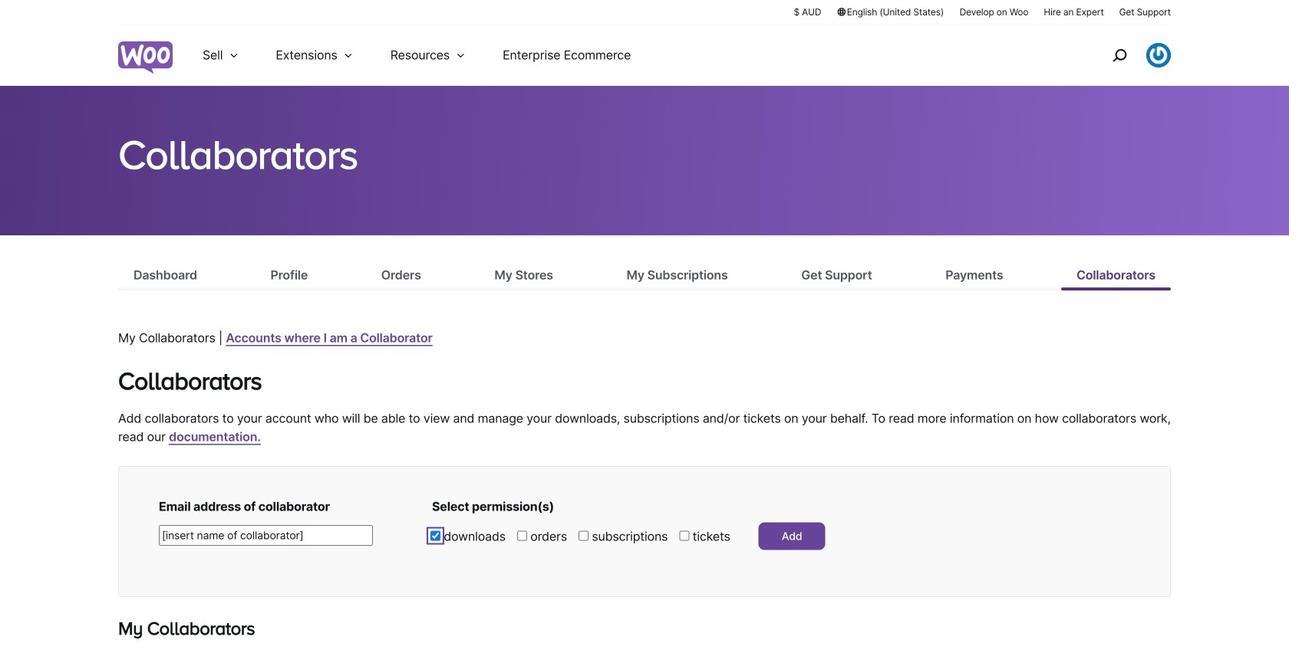 Task type: vqa. For each thing, say whether or not it's contained in the screenshot.
Directly to the left
no



Task type: locate. For each thing, give the bounding box(es) containing it.
search image
[[1108, 43, 1132, 68]]

None checkbox
[[431, 532, 441, 542], [517, 532, 527, 542], [431, 532, 441, 542], [517, 532, 527, 542]]

service navigation menu element
[[1080, 30, 1171, 80]]

open account menu image
[[1147, 43, 1171, 68]]

None checkbox
[[579, 532, 589, 542], [680, 532, 690, 542], [579, 532, 589, 542], [680, 532, 690, 542]]



